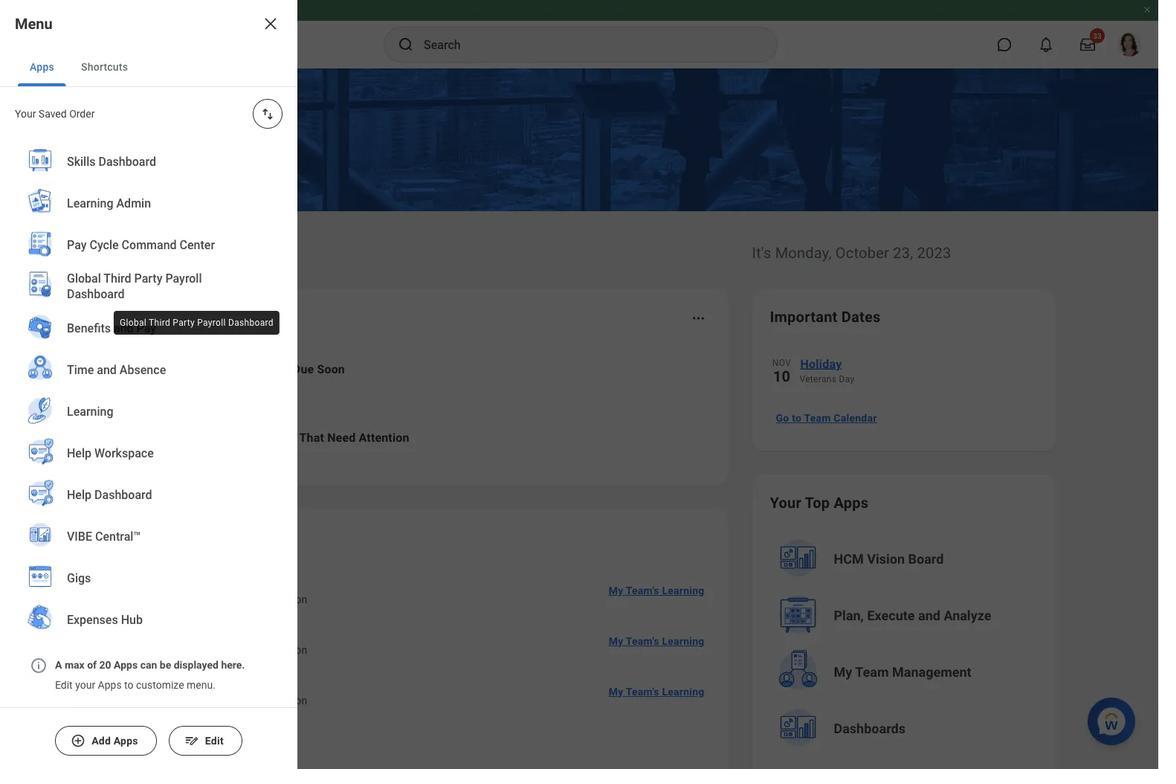 Task type: vqa. For each thing, say whether or not it's contained in the screenshot.
the "Pay Cycle Command Center"
yes



Task type: locate. For each thing, give the bounding box(es) containing it.
text edit image
[[184, 733, 199, 748]]

apps down menu
[[30, 61, 54, 73]]

2 vertical spatial and
[[919, 608, 941, 624]]

pay cycle command center
[[67, 238, 215, 252]]

my team's learning
[[609, 584, 705, 597], [609, 635, 705, 647], [609, 686, 705, 698]]

analyze
[[944, 608, 992, 624]]

1 horizontal spatial expenses
[[244, 430, 297, 444]]

plan,
[[834, 608, 864, 624]]

apps
[[30, 61, 54, 73], [834, 494, 869, 511], [114, 659, 138, 672], [98, 679, 122, 692], [114, 735, 138, 747]]

required down awaiting your action
[[190, 362, 239, 376]]

awaiting
[[122, 308, 181, 325]]

1 horizontal spatial your
[[185, 308, 217, 325]]

admin
[[116, 196, 151, 210]]

required up displayed
[[172, 644, 215, 656]]

dashboard up admin
[[99, 155, 156, 169]]

0 horizontal spatial your
[[15, 107, 36, 120]]

benefits and pay
[[67, 321, 156, 335]]

time
[[67, 363, 94, 377]]

3 my team's learning from the top
[[609, 686, 705, 698]]

october
[[836, 244, 890, 261]]

help left workspace
[[67, 446, 92, 460]]

0 vertical spatial my team's learning
[[609, 584, 705, 597]]

0 vertical spatial required learning due soon
[[190, 362, 345, 376]]

pay cycle command center link
[[18, 224, 280, 267]]

skills
[[67, 155, 96, 169]]

0 vertical spatial your
[[15, 107, 36, 120]]

profile logan mcneil element
[[1109, 28, 1151, 61]]

apps button
[[18, 48, 66, 86]]

help dashboard
[[67, 488, 152, 502]]

there
[[166, 236, 229, 264]]

apps down the 20
[[98, 679, 122, 692]]

banner
[[0, 0, 1160, 68]]

and
[[114, 321, 134, 335], [97, 363, 117, 377], [919, 608, 941, 624]]

hub
[[121, 613, 143, 627]]

plus circle image
[[71, 733, 86, 748]]

important dates
[[770, 308, 881, 325]]

and for time
[[97, 363, 117, 377]]

your
[[15, 107, 36, 120], [185, 308, 217, 325], [770, 494, 802, 511]]

0 vertical spatial expenses
[[244, 430, 297, 444]]

dates
[[842, 308, 881, 325]]

board
[[909, 552, 944, 567]]

edit inside "button"
[[205, 735, 224, 747]]

dashboard down workspace
[[94, 488, 152, 502]]

pay
[[67, 238, 87, 252], [137, 321, 156, 335]]

1 vertical spatial required learning due soon
[[172, 593, 308, 605]]

my for 1st my team's learning button from the bottom
[[609, 686, 624, 698]]

10
[[773, 367, 791, 385]]

1 vertical spatial my team's learning
[[609, 635, 705, 647]]

pay up "absence"
[[137, 321, 156, 335]]

expenses inside button
[[244, 430, 297, 444]]

0 vertical spatial team's
[[626, 584, 660, 597]]

book open image
[[143, 367, 165, 389]]

add apps button
[[55, 726, 157, 756]]

your down payroll
[[185, 308, 217, 325]]

maria cardoza required learning due soon
[[172, 677, 308, 707]]

and left analyze
[[919, 608, 941, 624]]

2 help from the top
[[67, 488, 92, 502]]

1 vertical spatial dashboard
[[67, 287, 125, 302]]

team's
[[626, 584, 660, 597], [626, 635, 660, 647], [626, 686, 660, 698]]

0 vertical spatial to
[[792, 412, 802, 424]]

and for benefits
[[114, 321, 134, 335]]

apps right top
[[834, 494, 869, 511]]

1 vertical spatial help
[[67, 488, 92, 502]]

0 vertical spatial dashboard
[[99, 155, 156, 169]]

1 team's from the top
[[626, 584, 660, 597]]

be
[[160, 659, 171, 672]]

edit down the a
[[55, 679, 73, 692]]

center
[[180, 238, 215, 252]]

dashboard for help
[[94, 488, 152, 502]]

vibe central™ link
[[18, 516, 280, 559]]

global third party payroll dashboard
[[67, 272, 202, 302]]

team highlights
[[122, 528, 234, 546]]

saved
[[39, 107, 67, 120]]

dashboard inside skills dashboard link
[[99, 155, 156, 169]]

help workspace
[[67, 446, 154, 460]]

apps right add
[[114, 735, 138, 747]]

my team management
[[834, 665, 972, 680]]

tab list
[[0, 48, 298, 87]]

1 horizontal spatial edit
[[205, 735, 224, 747]]

central™
[[95, 529, 141, 544]]

learning admin
[[67, 196, 151, 210]]

soon inside 'button'
[[317, 362, 345, 376]]

2 vertical spatial your
[[770, 494, 802, 511]]

have
[[214, 430, 241, 444]]

highlights
[[164, 528, 234, 546]]

0 vertical spatial and
[[114, 321, 134, 335]]

2 vertical spatial my team's learning button
[[603, 677, 711, 707]]

holiday button
[[800, 354, 1038, 373]]

displayed
[[174, 659, 219, 672]]

team down help dashboard link
[[122, 528, 160, 546]]

1 vertical spatial team's
[[626, 635, 660, 647]]

expenses left hub
[[67, 613, 118, 627]]

time and absence
[[67, 363, 166, 377]]

pay left cycle
[[67, 238, 87, 252]]

you have expenses that need attention
[[190, 430, 410, 444]]

to
[[792, 412, 802, 424], [124, 679, 134, 692]]

0 vertical spatial help
[[67, 446, 92, 460]]

1 vertical spatial expenses
[[67, 613, 118, 627]]

1 help from the top
[[67, 446, 92, 460]]

need
[[327, 430, 356, 444]]

important
[[770, 308, 838, 325]]

your inside global navigation dialog
[[15, 107, 36, 120]]

hello
[[104, 236, 160, 264]]

expenses left that
[[244, 430, 297, 444]]

maria
[[172, 677, 204, 691]]

party
[[134, 272, 162, 286]]

hcm vision board
[[834, 552, 944, 567]]

to inside global navigation dialog
[[124, 679, 134, 692]]

apps inside hello there main content
[[834, 494, 869, 511]]

dashboard inside help dashboard link
[[94, 488, 152, 502]]

edit for edit
[[205, 735, 224, 747]]

0 horizontal spatial pay
[[67, 238, 87, 252]]

list
[[0, 0, 298, 653]]

and right benefits
[[114, 321, 134, 335]]

team org chart button
[[125, 735, 213, 765]]

global navigation dialog
[[0, 0, 298, 769]]

required inside 'button'
[[190, 362, 239, 376]]

day
[[839, 374, 855, 385]]

your for your top apps
[[770, 494, 802, 511]]

1 my team's learning button from the top
[[603, 576, 711, 605]]

soon
[[317, 362, 345, 376], [283, 593, 308, 605], [283, 644, 308, 656], [283, 694, 308, 707]]

1 horizontal spatial to
[[792, 412, 802, 424]]

1 vertical spatial and
[[97, 363, 117, 377]]

you have expenses that need attention button
[[122, 408, 711, 467]]

chart
[[180, 744, 207, 756]]

skills dashboard
[[67, 155, 156, 169]]

2 team's from the top
[[626, 635, 660, 647]]

2023
[[917, 244, 952, 261]]

2 vertical spatial team's
[[626, 686, 660, 698]]

learning
[[67, 196, 113, 210], [242, 362, 290, 376], [67, 404, 113, 419], [662, 584, 705, 597], [217, 593, 259, 605], [662, 635, 705, 647], [217, 644, 259, 656], [662, 686, 705, 698], [217, 694, 259, 707]]

your left saved
[[15, 107, 36, 120]]

required down menu.
[[172, 694, 215, 707]]

2 vertical spatial my team's learning
[[609, 686, 705, 698]]

go to team calendar button
[[770, 403, 883, 433]]

due inside maria cardoza required learning due soon
[[262, 694, 280, 707]]

to right go
[[792, 412, 802, 424]]

0 horizontal spatial edit
[[55, 679, 73, 692]]

your left top
[[770, 494, 802, 511]]

customize
[[136, 679, 184, 692]]

can
[[140, 659, 157, 672]]

learning inside maria cardoza required learning due soon
[[217, 694, 259, 707]]

1 vertical spatial edit
[[205, 735, 224, 747]]

and right time
[[97, 363, 117, 377]]

0 horizontal spatial expenses
[[67, 613, 118, 627]]

required down highlights
[[172, 593, 215, 605]]

1 vertical spatial pay
[[137, 321, 156, 335]]

edit right the text edit icon
[[205, 735, 224, 747]]

dashboard for skills
[[99, 155, 156, 169]]

absence
[[120, 363, 166, 377]]

awaiting your action
[[122, 308, 265, 325]]

hello there main content
[[0, 68, 1160, 769]]

0 vertical spatial edit
[[55, 679, 73, 692]]

1 vertical spatial my team's learning button
[[603, 626, 711, 656]]

dashboard inside global third party payroll dashboard
[[67, 287, 125, 302]]

dashboard
[[99, 155, 156, 169], [67, 287, 125, 302], [94, 488, 152, 502]]

0 vertical spatial my team's learning button
[[603, 576, 711, 605]]

close environment banner image
[[1143, 5, 1152, 14]]

1 vertical spatial to
[[124, 679, 134, 692]]

awaiting your action list
[[122, 348, 711, 467]]

to inside go to team calendar button
[[792, 412, 802, 424]]

2 vertical spatial dashboard
[[94, 488, 152, 502]]

help up vibe
[[67, 488, 92, 502]]

2 horizontal spatial your
[[770, 494, 802, 511]]

team left org
[[131, 744, 157, 756]]

apps right the 20
[[114, 659, 138, 672]]

team
[[804, 412, 831, 424], [122, 528, 160, 546], [856, 665, 889, 680], [131, 744, 157, 756]]

command
[[122, 238, 177, 252]]

team right go
[[804, 412, 831, 424]]

edit
[[55, 679, 73, 692], [205, 735, 224, 747]]

plan, execute and analyze
[[834, 608, 992, 624]]

0 horizontal spatial to
[[124, 679, 134, 692]]

dashboard down global
[[67, 287, 125, 302]]

nov
[[773, 358, 792, 368]]

required learning due soon
[[190, 362, 345, 376], [172, 593, 308, 605], [172, 644, 308, 656]]

my team's learning button
[[603, 576, 711, 605], [603, 626, 711, 656], [603, 677, 711, 707]]

to down a max of 20 apps can be displayed here.
[[124, 679, 134, 692]]

edit your apps to customize menu.
[[55, 679, 216, 692]]



Task type: describe. For each thing, give the bounding box(es) containing it.
inbox large image
[[1081, 37, 1096, 52]]

holiday veterans day
[[800, 357, 855, 385]]

monday,
[[776, 244, 832, 261]]

veterans
[[800, 374, 837, 385]]

skills dashboard link
[[18, 141, 280, 184]]

2 my team's learning button from the top
[[603, 626, 711, 656]]

your
[[75, 679, 95, 692]]

team up dashboards in the bottom of the page
[[856, 665, 889, 680]]

management
[[893, 665, 972, 680]]

time and absence link
[[18, 349, 280, 392]]

tab list containing apps
[[0, 48, 298, 87]]

help for help dashboard
[[67, 488, 92, 502]]

benefits management image
[[25, 104, 67, 142]]

apps inside tab list
[[30, 61, 54, 73]]

3 team's from the top
[[626, 686, 660, 698]]

hcm
[[834, 552, 864, 567]]

you
[[190, 430, 211, 444]]

hello there
[[104, 236, 229, 264]]

global
[[67, 272, 101, 286]]

required learning due soon inside 'button'
[[190, 362, 345, 376]]

learning admin link
[[18, 183, 280, 226]]

and inside button
[[919, 608, 941, 624]]

shortcuts
[[81, 61, 128, 73]]

2 my team's learning from the top
[[609, 635, 705, 647]]

execute
[[868, 608, 915, 624]]

org
[[160, 744, 178, 756]]

holiday
[[801, 357, 842, 371]]

benefits and pay link
[[18, 308, 280, 351]]

team highlights list
[[122, 565, 711, 717]]

1 horizontal spatial pay
[[137, 321, 156, 335]]

add apps
[[92, 735, 138, 747]]

calendar
[[834, 412, 877, 424]]

workspace
[[94, 446, 154, 460]]

dashboards button
[[772, 702, 1039, 756]]

action
[[221, 308, 265, 325]]

of
[[87, 659, 97, 672]]

my for first my team's learning button from the top
[[609, 584, 624, 597]]

benefits
[[67, 321, 111, 335]]

gigs link
[[18, 557, 280, 601]]

max
[[65, 659, 85, 672]]

search image
[[397, 36, 415, 54]]

expenses hub
[[67, 613, 143, 627]]

help for help workspace
[[67, 446, 92, 460]]

20
[[99, 659, 111, 672]]

your top apps
[[770, 494, 869, 511]]

expenses inside global navigation dialog
[[67, 613, 118, 627]]

3 my team's learning button from the top
[[603, 677, 711, 707]]

23,
[[893, 244, 914, 261]]

help workspace link
[[18, 433, 280, 476]]

a max of 20 apps can be displayed here.
[[55, 659, 245, 672]]

edit for edit your apps to customize menu.
[[55, 679, 73, 692]]

team inside button
[[131, 744, 157, 756]]

menu.
[[187, 679, 216, 692]]

soon inside maria cardoza required learning due soon
[[283, 694, 308, 707]]

nov 10
[[773, 358, 792, 385]]

1 my team's learning from the top
[[609, 584, 705, 597]]

attention
[[359, 430, 410, 444]]

that
[[299, 430, 324, 444]]

shortcuts button
[[69, 48, 140, 86]]

list containing skills dashboard
[[0, 0, 298, 653]]

payroll
[[165, 272, 202, 286]]

plan, execute and analyze button
[[772, 589, 1039, 643]]

help dashboard link
[[18, 474, 280, 517]]

your saved order
[[15, 107, 95, 120]]

menu
[[15, 15, 53, 32]]

cycle
[[90, 238, 119, 252]]

go to team calendar
[[776, 412, 877, 424]]

a
[[55, 659, 62, 672]]

go
[[776, 412, 789, 424]]

required inside maria cardoza required learning due soon
[[172, 694, 215, 707]]

here.
[[221, 659, 245, 672]]

add
[[92, 735, 111, 747]]

notifications large image
[[1039, 37, 1054, 52]]

1 vertical spatial your
[[185, 308, 217, 325]]

expenses hub link
[[18, 599, 280, 642]]

due inside the required learning due soon 'button'
[[293, 362, 314, 376]]

0 vertical spatial pay
[[67, 238, 87, 252]]

hcm vision board button
[[772, 533, 1039, 586]]

my team management button
[[772, 646, 1039, 699]]

info image
[[30, 657, 48, 675]]

cardoza
[[207, 677, 252, 691]]

learning link
[[18, 391, 280, 434]]

sort image
[[260, 106, 275, 121]]

it's
[[752, 244, 772, 261]]

learning inside 'button'
[[242, 362, 290, 376]]

2 vertical spatial required learning due soon
[[172, 644, 308, 656]]

my for 2nd my team's learning button from the bottom
[[609, 635, 624, 647]]

vision
[[867, 552, 905, 567]]

maria cardoza button
[[166, 675, 258, 693]]

x image
[[262, 15, 280, 33]]

your for your saved order
[[15, 107, 36, 120]]

third
[[104, 272, 131, 286]]

it's monday, october 23, 2023
[[752, 244, 952, 261]]

required learning due soon button
[[122, 348, 711, 408]]



